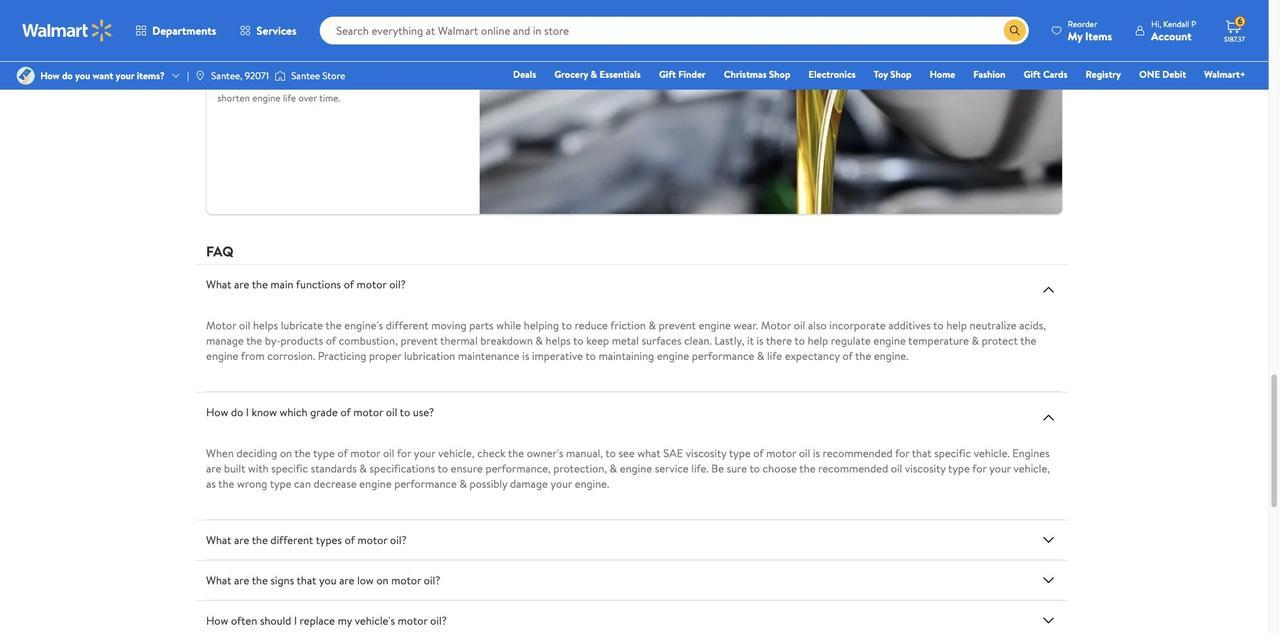 Task type: vqa. For each thing, say whether or not it's contained in the screenshot.
Thanksgiving
no



Task type: locate. For each thing, give the bounding box(es) containing it.
p
[[1192, 18, 1196, 30]]

motor right it
[[761, 318, 791, 333]]

1 horizontal spatial i
[[294, 613, 297, 628]]

viscosity
[[686, 446, 727, 461], [905, 461, 946, 476]]

&
[[376, 18, 382, 32], [591, 67, 597, 81], [400, 76, 406, 90], [649, 318, 656, 333], [536, 333, 543, 348], [972, 333, 979, 348], [757, 348, 765, 364], [359, 461, 367, 476], [610, 461, 617, 476], [460, 476, 467, 492]]

viscosity right sae at right bottom
[[686, 446, 727, 461]]

0 horizontal spatial prevent
[[294, 62, 327, 75]]

1 shop from the left
[[769, 67, 791, 81]]

1 horizontal spatial that
[[912, 446, 932, 461]]

1 horizontal spatial viscosity
[[905, 461, 946, 476]]

which right know
[[280, 405, 308, 420]]

what down the faq
[[206, 277, 231, 292]]

1 vertical spatial what
[[206, 533, 231, 548]]

maintenance up the at
[[264, 18, 318, 32]]

i left know
[[246, 405, 249, 420]]

regular oil changes and keeping your oil level at optimal level help to regulate proper lubrication, remove contaminants and prevent oil starvation. image
[[480, 0, 1062, 214]]

are left main
[[234, 277, 249, 292]]

specific
[[934, 446, 971, 461], [271, 461, 308, 476]]

2 shop from the left
[[890, 67, 912, 81]]

expectancy
[[785, 348, 840, 364]]

gift for gift cards
[[1024, 67, 1041, 81]]

parts
[[469, 318, 494, 333]]

your inside regular oil maintenance (oil changes) & keeping your oil level at optimal level help to regulate proper lubrication, remove contaminants and prevent oil starvation, which can lead to wear, poor engine performance & shorten engine life over time.
[[253, 32, 272, 46]]

0 horizontal spatial gift
[[659, 67, 676, 81]]

lead
[[235, 76, 252, 90]]

shop inside the christmas shop link
[[769, 67, 791, 81]]

one debit link
[[1133, 67, 1193, 82]]

1 level from the left
[[286, 32, 306, 46]]

0 vertical spatial that
[[912, 446, 932, 461]]

 image
[[17, 67, 35, 85], [195, 70, 206, 81]]

prevent down lubrication,
[[294, 62, 327, 75]]

what are the main functions of motor oil? image
[[1040, 282, 1057, 298]]

home link
[[924, 67, 962, 82]]

0 vertical spatial life
[[283, 91, 296, 105]]

what
[[206, 277, 231, 292], [206, 533, 231, 548], [206, 573, 231, 588]]

 image down the walmart "image"
[[17, 67, 35, 85]]

gift cards link
[[1018, 67, 1074, 82]]

Walmart Site-Wide search field
[[320, 17, 1029, 44]]

1 horizontal spatial which
[[388, 62, 412, 75]]

engine's
[[344, 318, 383, 333]]

1 horizontal spatial shop
[[890, 67, 912, 81]]

to left see
[[606, 446, 616, 461]]

also
[[808, 318, 827, 333]]

1 horizontal spatial  image
[[195, 70, 206, 81]]

maintenance down parts
[[458, 348, 520, 364]]

& left see
[[610, 461, 617, 476]]

1 vertical spatial proper
[[369, 348, 401, 364]]

do
[[62, 69, 73, 83], [231, 405, 243, 420]]

sae
[[663, 446, 683, 461]]

1 what from the top
[[206, 277, 231, 292]]

vehicle, right "vehicle."
[[1014, 461, 1050, 476]]

to left ensure
[[438, 461, 448, 476]]

you left low
[[319, 573, 337, 588]]

1 vertical spatial which
[[280, 405, 308, 420]]

what for what are the different types of motor oil?
[[206, 533, 231, 548]]

0 vertical spatial regulate
[[217, 47, 252, 61]]

0 vertical spatial performance
[[343, 76, 397, 90]]

0 horizontal spatial helps
[[253, 318, 278, 333]]

engine right decrease
[[359, 476, 392, 492]]

is right choose
[[813, 446, 820, 461]]

0 vertical spatial i
[[246, 405, 249, 420]]

specific right with
[[271, 461, 308, 476]]

cards
[[1043, 67, 1068, 81]]

signs
[[271, 573, 294, 588]]

1 horizontal spatial on
[[376, 573, 389, 588]]

often
[[231, 613, 257, 628]]

starvation,
[[341, 62, 386, 75]]

motor up engine's
[[357, 277, 387, 292]]

on right deciding
[[280, 446, 292, 461]]

1 horizontal spatial proper
[[369, 348, 401, 364]]

contaminants
[[217, 62, 274, 75]]

0 horizontal spatial proper
[[255, 47, 283, 61]]

2 horizontal spatial prevent
[[659, 318, 696, 333]]

1 gift from the left
[[659, 67, 676, 81]]

2 horizontal spatial is
[[813, 446, 820, 461]]

1 horizontal spatial level
[[353, 32, 372, 46]]

help
[[374, 32, 392, 46], [946, 318, 967, 333], [808, 333, 828, 348]]

0 vertical spatial which
[[388, 62, 412, 75]]

the left by-
[[246, 333, 262, 348]]

the
[[252, 277, 268, 292], [326, 318, 342, 333], [246, 333, 262, 348], [1020, 333, 1037, 348], [855, 348, 871, 364], [295, 446, 311, 461], [508, 446, 524, 461], [800, 461, 816, 476], [218, 476, 234, 492], [252, 533, 268, 548], [252, 573, 268, 588]]

sure
[[727, 461, 747, 476]]

2 gift from the left
[[1024, 67, 1041, 81]]

to left use?
[[400, 405, 410, 420]]

there
[[766, 333, 792, 348]]

performance left possibly
[[394, 476, 457, 492]]

1 vertical spatial can
[[294, 476, 311, 492]]

0 vertical spatial engine.
[[874, 348, 909, 364]]

0 horizontal spatial level
[[286, 32, 306, 46]]

the left engine's
[[326, 318, 342, 333]]

1 vertical spatial different
[[271, 533, 313, 548]]

thermal
[[440, 333, 478, 348]]

are for what are the signs that you are low on motor oil?
[[234, 573, 249, 588]]

0 horizontal spatial  image
[[17, 67, 35, 85]]

how do i know which grade of motor oil to use? image
[[1040, 409, 1057, 426]]

level left the at
[[286, 32, 306, 46]]

departments button
[[124, 14, 228, 47]]

0 horizontal spatial life
[[283, 91, 296, 105]]

what are the different types of motor oil? image
[[1040, 532, 1057, 549]]

1 horizontal spatial specific
[[934, 446, 971, 461]]

2 motor from the left
[[761, 318, 791, 333]]

0 vertical spatial different
[[386, 318, 429, 333]]

life inside motor oil helps lubricate the engine's different moving parts while helping to reduce friction & prevent engine wear. motor oil also incorporate additives to help neutralize acids, manage the by-products of combustion, prevent thermal breakdown & helps to keep metal surfaces clean. lastly, it is there to help regulate engine temperature & protect the engine from corrosion. practicing proper lubrication maintenance is imperative to maintaining engine performance & life expectancy of the engine.
[[767, 348, 782, 364]]

1 horizontal spatial gift
[[1024, 67, 1041, 81]]

how often should i replace my vehicle's motor oil?
[[206, 613, 447, 628]]

on
[[280, 446, 292, 461], [376, 573, 389, 588]]

1 vertical spatial life
[[767, 348, 782, 364]]

2 vertical spatial what
[[206, 573, 231, 588]]

are up 'often'
[[234, 573, 249, 588]]

i right should
[[294, 613, 297, 628]]

santee
[[291, 69, 320, 83]]

0 horizontal spatial shop
[[769, 67, 791, 81]]

prevent
[[294, 62, 327, 75], [659, 318, 696, 333], [401, 333, 438, 348]]

& right friction
[[649, 318, 656, 333]]

prevent inside regular oil maintenance (oil changes) & keeping your oil level at optimal level help to regulate proper lubrication, remove contaminants and prevent oil starvation, which can lead to wear, poor engine performance & shorten engine life over time.
[[294, 62, 327, 75]]

from
[[241, 348, 265, 364]]

0 horizontal spatial that
[[297, 573, 316, 588]]

gift cards
[[1024, 67, 1068, 81]]

reduce
[[575, 318, 608, 333]]

helps
[[253, 318, 278, 333], [546, 333, 571, 348]]

how
[[40, 69, 60, 83], [206, 405, 228, 420], [206, 613, 228, 628]]

oil?
[[389, 277, 406, 292], [390, 533, 407, 548], [424, 573, 440, 588], [430, 613, 447, 628]]

you
[[75, 69, 90, 83], [319, 573, 337, 588]]

changes)
[[336, 18, 374, 32]]

 image right the |
[[195, 70, 206, 81]]

1 horizontal spatial can
[[294, 476, 311, 492]]

gift finder
[[659, 67, 706, 81]]

0 horizontal spatial regulate
[[217, 47, 252, 61]]

type up decrease
[[313, 446, 335, 461]]

is right it
[[757, 333, 764, 348]]

different left types
[[271, 533, 313, 548]]

what for what are the signs that you are low on motor oil?
[[206, 573, 231, 588]]

protect
[[982, 333, 1018, 348]]

poor
[[290, 76, 310, 90]]

0 horizontal spatial maintenance
[[264, 18, 318, 32]]

1 horizontal spatial life
[[767, 348, 782, 364]]

type right with
[[270, 476, 291, 492]]

0 horizontal spatial do
[[62, 69, 73, 83]]

1 horizontal spatial you
[[319, 573, 337, 588]]

different
[[386, 318, 429, 333], [271, 533, 313, 548]]

0 vertical spatial maintenance
[[264, 18, 318, 32]]

motor
[[357, 277, 387, 292], [353, 405, 383, 420], [350, 446, 380, 461], [766, 446, 796, 461], [358, 533, 387, 548], [391, 573, 421, 588], [398, 613, 428, 628]]

0 vertical spatial what
[[206, 277, 231, 292]]

are inside when deciding on the type of motor oil for your vehicle, check the owner's manual, to see what sae viscosity type of motor oil is recommended for that specific vehicle. engines are built with specific standards & specifications to ensure performance, protection, & engine service life. be sure to choose the recommended oil viscosity type for your vehicle, as the wrong type can decrease engine performance & possibly damage your engine.
[[206, 461, 221, 476]]

help up the "starvation,"
[[374, 32, 392, 46]]

2 what from the top
[[206, 533, 231, 548]]

0 vertical spatial do
[[62, 69, 73, 83]]

0 horizontal spatial on
[[280, 446, 292, 461]]

different inside motor oil helps lubricate the engine's different moving parts while helping to reduce friction & prevent engine wear. motor oil also incorporate additives to help neutralize acids, manage the by-products of combustion, prevent thermal breakdown & helps to keep metal surfaces clean. lastly, it is there to help regulate engine temperature & protect the engine from corrosion. practicing proper lubrication maintenance is imperative to maintaining engine performance & life expectancy of the engine.
[[386, 318, 429, 333]]

helps left reduce
[[546, 333, 571, 348]]

gift left the 'cards'
[[1024, 67, 1041, 81]]

do for i
[[231, 405, 243, 420]]

owner's
[[527, 446, 563, 461]]

1 vertical spatial engine.
[[575, 476, 609, 492]]

1 vertical spatial that
[[297, 573, 316, 588]]

different up the lubrication on the left
[[386, 318, 429, 333]]

1 vertical spatial on
[[376, 573, 389, 588]]

motor left by-
[[206, 318, 236, 333]]

1 horizontal spatial vehicle,
[[1014, 461, 1050, 476]]

1 vertical spatial regulate
[[831, 333, 871, 348]]

when
[[206, 446, 234, 461]]

1 horizontal spatial motor
[[761, 318, 791, 333]]

performance down 'wear.'
[[692, 348, 754, 364]]

1 horizontal spatial is
[[757, 333, 764, 348]]

practicing
[[318, 348, 366, 364]]

your
[[253, 32, 272, 46], [116, 69, 134, 83], [414, 446, 435, 461], [989, 461, 1011, 476], [551, 476, 572, 492]]

 image for santee, 92071
[[195, 70, 206, 81]]

shop right christmas
[[769, 67, 791, 81]]

prevent left the "thermal"
[[401, 333, 438, 348]]

1 vertical spatial how
[[206, 405, 228, 420]]

specifications
[[370, 461, 435, 476]]

are left 'built'
[[206, 461, 221, 476]]

regulate
[[217, 47, 252, 61], [831, 333, 871, 348]]

2 vertical spatial performance
[[394, 476, 457, 492]]

one debit
[[1139, 67, 1186, 81]]

that
[[912, 446, 932, 461], [297, 573, 316, 588]]

acids,
[[1019, 318, 1046, 333]]

which inside regular oil maintenance (oil changes) & keeping your oil level at optimal level help to regulate proper lubrication, remove contaminants and prevent oil starvation, which can lead to wear, poor engine performance & shorten engine life over time.
[[388, 62, 412, 75]]

0 horizontal spatial vehicle,
[[438, 446, 475, 461]]

can
[[217, 76, 232, 90], [294, 476, 311, 492]]

specific left "vehicle."
[[934, 446, 971, 461]]

replace
[[300, 613, 335, 628]]

0 vertical spatial on
[[280, 446, 292, 461]]

fashion
[[973, 67, 1006, 81]]

moving
[[431, 318, 467, 333]]

the right 'protect'
[[1020, 333, 1037, 348]]

0 horizontal spatial can
[[217, 76, 232, 90]]

how do i know which grade of motor oil to use?
[[206, 405, 434, 420]]

what up 'often'
[[206, 573, 231, 588]]

keep
[[586, 333, 609, 348]]

proper
[[255, 47, 283, 61], [369, 348, 401, 364]]

on right low
[[376, 573, 389, 588]]

gift finder link
[[653, 67, 712, 82]]

keeping
[[217, 32, 250, 46]]

3 what from the top
[[206, 573, 231, 588]]

finder
[[678, 67, 706, 81]]

to right lead
[[254, 76, 263, 90]]

lubrication
[[404, 348, 455, 364]]

0 vertical spatial how
[[40, 69, 60, 83]]

my
[[338, 613, 352, 628]]

2 vertical spatial how
[[206, 613, 228, 628]]

0 horizontal spatial help
[[374, 32, 392, 46]]

prevent right friction
[[659, 318, 696, 333]]

proper down engine's
[[369, 348, 401, 364]]

motor up low
[[358, 533, 387, 548]]

of
[[344, 277, 354, 292], [326, 333, 336, 348], [843, 348, 853, 364], [340, 405, 351, 420], [338, 446, 348, 461], [753, 446, 764, 461], [345, 533, 355, 548]]

are for what are the main functions of motor oil?
[[234, 277, 249, 292]]

1 vertical spatial do
[[231, 405, 243, 420]]

engine. inside motor oil helps lubricate the engine's different moving parts while helping to reduce friction & prevent engine wear. motor oil also incorporate additives to help neutralize acids, manage the by-products of combustion, prevent thermal breakdown & helps to keep metal surfaces clean. lastly, it is there to help regulate engine temperature & protect the engine from corrosion. practicing proper lubrication maintenance is imperative to maintaining engine performance & life expectancy of the engine.
[[874, 348, 909, 364]]

1 vertical spatial i
[[294, 613, 297, 628]]

1 vertical spatial performance
[[692, 348, 754, 364]]

home
[[930, 67, 955, 81]]

friction
[[610, 318, 646, 333]]

christmas shop link
[[718, 67, 797, 82]]

life.
[[691, 461, 709, 476]]

how up when
[[206, 405, 228, 420]]

0 horizontal spatial different
[[271, 533, 313, 548]]

help inside regular oil maintenance (oil changes) & keeping your oil level at optimal level help to regulate proper lubrication, remove contaminants and prevent oil starvation, which can lead to wear, poor engine performance & shorten engine life over time.
[[374, 32, 392, 46]]

what are the signs that you are low on motor oil? image
[[1040, 572, 1057, 589]]

0 horizontal spatial viscosity
[[686, 446, 727, 461]]

main
[[271, 277, 294, 292]]

6 $187.37
[[1224, 15, 1245, 44]]

2 level from the left
[[353, 32, 372, 46]]

engine. down the manual, at the bottom of the page
[[575, 476, 609, 492]]

search icon image
[[1010, 25, 1021, 36]]

shop inside toy shop link
[[890, 67, 912, 81]]

see
[[619, 446, 635, 461]]

1 vertical spatial maintenance
[[458, 348, 520, 364]]

1 horizontal spatial engine.
[[874, 348, 909, 364]]

electronics link
[[802, 67, 862, 82]]

performance
[[343, 76, 397, 90], [692, 348, 754, 364], [394, 476, 457, 492]]

0 horizontal spatial motor
[[206, 318, 236, 333]]

what down the as
[[206, 533, 231, 548]]

help right there
[[808, 333, 828, 348]]

proper inside regular oil maintenance (oil changes) & keeping your oil level at optimal level help to regulate proper lubrication, remove contaminants and prevent oil starvation, which can lead to wear, poor engine performance & shorten engine life over time.
[[255, 47, 283, 61]]

the down wrong
[[252, 533, 268, 548]]

0 horizontal spatial which
[[280, 405, 308, 420]]

can inside when deciding on the type of motor oil for your vehicle, check the owner's manual, to see what sae viscosity type of motor oil is recommended for that specific vehicle. engines are built with specific standards & specifications to ensure performance, protection, & engine service life. be sure to choose the recommended oil viscosity type for your vehicle, as the wrong type can decrease engine performance & possibly damage your engine.
[[294, 476, 311, 492]]

vehicle,
[[438, 446, 475, 461], [1014, 461, 1050, 476]]

temperature
[[908, 333, 969, 348]]

clean.
[[684, 333, 712, 348]]

level down changes)
[[353, 32, 372, 46]]

how often should i replace my vehicle's motor oil? image
[[1040, 612, 1057, 629]]

engine. down additives
[[874, 348, 909, 364]]

of up decrease
[[338, 446, 348, 461]]

& right changes)
[[376, 18, 382, 32]]

vehicle, left check
[[438, 446, 475, 461]]

1 horizontal spatial regulate
[[831, 333, 871, 348]]

help left the neutralize
[[946, 318, 967, 333]]

how down the walmart "image"
[[40, 69, 60, 83]]

to right optimal
[[395, 32, 404, 46]]

 image
[[275, 69, 286, 83]]

0 vertical spatial can
[[217, 76, 232, 90]]

you left want
[[75, 69, 90, 83]]

1 horizontal spatial do
[[231, 405, 243, 420]]

service
[[655, 461, 689, 476]]

i
[[246, 405, 249, 420], [294, 613, 297, 628]]

how for how do i know which grade of motor oil to use?
[[206, 405, 228, 420]]

1 horizontal spatial maintenance
[[458, 348, 520, 364]]

1 horizontal spatial prevent
[[401, 333, 438, 348]]

know
[[252, 405, 277, 420]]

optimal
[[319, 32, 350, 46]]

can up shorten on the top left of page
[[217, 76, 232, 90]]

are for what are the different types of motor oil?
[[234, 533, 249, 548]]

0 horizontal spatial you
[[75, 69, 90, 83]]

your right keeping
[[253, 32, 272, 46]]

0 horizontal spatial engine.
[[575, 476, 609, 492]]

|
[[187, 69, 189, 83]]

are left low
[[339, 573, 354, 588]]

viscosity left "vehicle."
[[905, 461, 946, 476]]

services
[[257, 23, 297, 38]]

1 horizontal spatial different
[[386, 318, 429, 333]]

functions
[[296, 277, 341, 292]]

0 vertical spatial proper
[[255, 47, 283, 61]]



Task type: describe. For each thing, give the bounding box(es) containing it.
to left keep
[[573, 333, 584, 348]]

is inside when deciding on the type of motor oil for your vehicle, check the owner's manual, to see what sae viscosity type of motor oil is recommended for that specific vehicle. engines are built with specific standards & specifications to ensure performance, protection, & engine service life. be sure to choose the recommended oil viscosity type for your vehicle, as the wrong type can decrease engine performance & possibly damage your engine.
[[813, 446, 820, 461]]

lubrication,
[[285, 47, 333, 61]]

proper inside motor oil helps lubricate the engine's different moving parts while helping to reduce friction & prevent engine wear. motor oil also incorporate additives to help neutralize acids, manage the by-products of combustion, prevent thermal breakdown & helps to keep metal surfaces clean. lastly, it is there to help regulate engine temperature & protect the engine from corrosion. practicing proper lubrication maintenance is imperative to maintaining engine performance & life expectancy of the engine.
[[369, 348, 401, 364]]

vehicle's
[[355, 613, 395, 628]]

walmart+ link
[[1198, 67, 1252, 82]]

2 horizontal spatial for
[[972, 461, 987, 476]]

and
[[277, 62, 292, 75]]

to left reduce
[[562, 318, 572, 333]]

6
[[1238, 15, 1243, 27]]

corrosion.
[[267, 348, 315, 364]]

hi, kendall p account
[[1151, 18, 1196, 43]]

at
[[308, 32, 316, 46]]

items
[[1085, 28, 1112, 43]]

& right grocery
[[591, 67, 597, 81]]

ensure
[[451, 461, 483, 476]]

what are the different types of motor oil?
[[206, 533, 407, 548]]

the left signs
[[252, 573, 268, 588]]

the down incorporate
[[855, 348, 871, 364]]

engine left "temperature"
[[874, 333, 906, 348]]

engine down wear,
[[252, 91, 281, 105]]

store
[[322, 69, 345, 83]]

toy
[[874, 67, 888, 81]]

& right standards
[[359, 461, 367, 476]]

engine up time. on the left of page
[[312, 76, 340, 90]]

1 horizontal spatial for
[[895, 446, 910, 461]]

walmart image
[[22, 19, 113, 42]]

what for what are the main functions of motor oil?
[[206, 277, 231, 292]]

should
[[260, 613, 291, 628]]

engine right maintaining
[[657, 348, 689, 364]]

metal
[[612, 333, 639, 348]]

types
[[316, 533, 342, 548]]

shop for toy shop
[[890, 67, 912, 81]]

do for you
[[62, 69, 73, 83]]

additives
[[888, 318, 931, 333]]

of right products at the bottom of page
[[326, 333, 336, 348]]

how do you want your items?
[[40, 69, 165, 83]]

lubricate
[[281, 318, 323, 333]]

check
[[477, 446, 506, 461]]

engines
[[1012, 446, 1050, 461]]

what are the main functions of motor oil?
[[206, 277, 406, 292]]

engine left "service"
[[620, 461, 652, 476]]

performance,
[[486, 461, 551, 476]]

& left 'protect'
[[972, 333, 979, 348]]

92071
[[245, 69, 269, 83]]

on inside when deciding on the type of motor oil for your vehicle, check the owner's manual, to see what sae viscosity type of motor oil is recommended for that specific vehicle. engines are built with specific standards & specifications to ensure performance, protection, & engine service life. be sure to choose the recommended oil viscosity type for your vehicle, as the wrong type can decrease engine performance & possibly damage your engine.
[[280, 446, 292, 461]]

breakdown
[[480, 333, 533, 348]]

account
[[1151, 28, 1192, 43]]

1 motor from the left
[[206, 318, 236, 333]]

engine left 'wear.'
[[699, 318, 731, 333]]

the right the as
[[218, 476, 234, 492]]

choose
[[763, 461, 797, 476]]

wear.
[[734, 318, 758, 333]]

performance inside when deciding on the type of motor oil for your vehicle, check the owner's manual, to see what sae viscosity type of motor oil is recommended for that specific vehicle. engines are built with specific standards & specifications to ensure performance, protection, & engine service life. be sure to choose the recommended oil viscosity type for your vehicle, as the wrong type can decrease engine performance & possibly damage your engine.
[[394, 476, 457, 492]]

vehicle.
[[974, 446, 1010, 461]]

& right the breakdown
[[536, 333, 543, 348]]

manage
[[206, 333, 244, 348]]

reorder my items
[[1068, 18, 1112, 43]]

the right check
[[508, 446, 524, 461]]

0 horizontal spatial specific
[[271, 461, 308, 476]]

reorder
[[1068, 18, 1097, 30]]

neutralize
[[970, 318, 1017, 333]]

that inside when deciding on the type of motor oil for your vehicle, check the owner's manual, to see what sae viscosity type of motor oil is recommended for that specific vehicle. engines are built with specific standards & specifications to ensure performance, protection, & engine service life. be sure to choose the recommended oil viscosity type for your vehicle, as the wrong type can decrease engine performance & possibly damage your engine.
[[912, 446, 932, 461]]

santee,
[[211, 69, 242, 83]]

manual,
[[566, 446, 603, 461]]

one
[[1139, 67, 1160, 81]]

0 horizontal spatial is
[[522, 348, 529, 364]]

2 horizontal spatial help
[[946, 318, 967, 333]]

Search search field
[[320, 17, 1029, 44]]

what are the signs that you are low on motor oil?
[[206, 573, 440, 588]]

your right damage
[[551, 476, 572, 492]]

surfaces
[[642, 333, 682, 348]]

shop for christmas shop
[[769, 67, 791, 81]]

how for how do you want your items?
[[40, 69, 60, 83]]

grade
[[310, 405, 338, 420]]

toy shop
[[874, 67, 912, 81]]

of down incorporate
[[843, 348, 853, 364]]

motor right 'sure'
[[766, 446, 796, 461]]

1 horizontal spatial help
[[808, 333, 828, 348]]

standards
[[311, 461, 357, 476]]

maintenance inside regular oil maintenance (oil changes) & keeping your oil level at optimal level help to regulate proper lubrication, remove contaminants and prevent oil starvation, which can lead to wear, poor engine performance & shorten engine life over time.
[[264, 18, 318, 32]]

your right want
[[116, 69, 134, 83]]

possibly
[[470, 476, 508, 492]]

motor right grade
[[353, 405, 383, 420]]

use?
[[413, 405, 434, 420]]

type right be
[[729, 446, 751, 461]]

of right types
[[345, 533, 355, 548]]

regulate inside regular oil maintenance (oil changes) & keeping your oil level at optimal level help to regulate proper lubrication, remove contaminants and prevent oil starvation, which can lead to wear, poor engine performance & shorten engine life over time.
[[217, 47, 252, 61]]

my
[[1068, 28, 1083, 43]]

& right it
[[757, 348, 765, 364]]

to right there
[[795, 333, 805, 348]]

santee, 92071
[[211, 69, 269, 83]]

your left engines
[[989, 461, 1011, 476]]

of right grade
[[340, 405, 351, 420]]

when deciding on the type of motor oil for your vehicle, check the owner's manual, to see what sae viscosity type of motor oil is recommended for that specific vehicle. engines are built with specific standards & specifications to ensure performance, protection, & engine service life. be sure to choose the recommended oil viscosity type for your vehicle, as the wrong type can decrease engine performance & possibly damage your engine.
[[206, 446, 1050, 492]]

santee store
[[291, 69, 345, 83]]

maintenance inside motor oil helps lubricate the engine's different moving parts while helping to reduce friction & prevent engine wear. motor oil also incorporate additives to help neutralize acids, manage the by-products of combustion, prevent thermal breakdown & helps to keep metal surfaces clean. lastly, it is there to help regulate engine temperature & protect the engine from corrosion. practicing proper lubrication maintenance is imperative to maintaining engine performance & life expectancy of the engine.
[[458, 348, 520, 364]]

essentials
[[600, 67, 641, 81]]

performance inside motor oil helps lubricate the engine's different moving parts while helping to reduce friction & prevent engine wear. motor oil also incorporate additives to help neutralize acids, manage the by-products of combustion, prevent thermal breakdown & helps to keep metal surfaces clean. lastly, it is there to help regulate engine temperature & protect the engine from corrosion. practicing proper lubrication maintenance is imperative to maintaining engine performance & life expectancy of the engine.
[[692, 348, 754, 364]]

to right additives
[[933, 318, 944, 333]]

imperative
[[532, 348, 583, 364]]

 image for how do you want your items?
[[17, 67, 35, 85]]

services button
[[228, 14, 308, 47]]

toy shop link
[[868, 67, 918, 82]]

while
[[496, 318, 521, 333]]

as
[[206, 476, 216, 492]]

0 vertical spatial you
[[75, 69, 90, 83]]

0 horizontal spatial for
[[397, 446, 411, 461]]

to right 'sure'
[[750, 461, 760, 476]]

regular
[[217, 18, 250, 32]]

motor oil helps lubricate the engine's different moving parts while helping to reduce friction & prevent engine wear. motor oil also incorporate additives to help neutralize acids, manage the by-products of combustion, prevent thermal breakdown & helps to keep metal surfaces clean. lastly, it is there to help regulate engine temperature & protect the engine from corrosion. practicing proper lubrication maintenance is imperative to maintaining engine performance & life expectancy of the engine.
[[206, 318, 1046, 364]]

what
[[638, 446, 661, 461]]

engine. inside when deciding on the type of motor oil for your vehicle, check the owner's manual, to see what sae viscosity type of motor oil is recommended for that specific vehicle. engines are built with specific standards & specifications to ensure performance, protection, & engine service life. be sure to choose the recommended oil viscosity type for your vehicle, as the wrong type can decrease engine performance & possibly damage your engine.
[[575, 476, 609, 492]]

& left possibly
[[460, 476, 467, 492]]

the left standards
[[295, 446, 311, 461]]

electronics
[[809, 67, 856, 81]]

type left "vehicle."
[[948, 461, 970, 476]]

of right "functions"
[[344, 277, 354, 292]]

wear,
[[266, 76, 288, 90]]

gift for gift finder
[[659, 67, 676, 81]]

engine left the from
[[206, 348, 238, 364]]

the left main
[[252, 277, 268, 292]]

registry
[[1086, 67, 1121, 81]]

your down use?
[[414, 446, 435, 461]]

1 vertical spatial you
[[319, 573, 337, 588]]

regulate inside motor oil helps lubricate the engine's different moving parts while helping to reduce friction & prevent engine wear. motor oil also incorporate additives to help neutralize acids, manage the by-products of combustion, prevent thermal breakdown & helps to keep metal surfaces clean. lastly, it is there to help regulate engine temperature & protect the engine from corrosion. practicing proper lubrication maintenance is imperative to maintaining engine performance & life expectancy of the engine.
[[831, 333, 871, 348]]

with
[[248, 461, 269, 476]]

faq
[[206, 242, 234, 261]]

life inside regular oil maintenance (oil changes) & keeping your oil level at optimal level help to regulate proper lubrication, remove contaminants and prevent oil starvation, which can lead to wear, poor engine performance & shorten engine life over time.
[[283, 91, 296, 105]]

how for how often should i replace my vehicle's motor oil?
[[206, 613, 228, 628]]

the right choose
[[800, 461, 816, 476]]

0 horizontal spatial i
[[246, 405, 249, 420]]

incorporate
[[829, 318, 886, 333]]

to down reduce
[[586, 348, 596, 364]]

can inside regular oil maintenance (oil changes) & keeping your oil level at optimal level help to regulate proper lubrication, remove contaminants and prevent oil starvation, which can lead to wear, poor engine performance & shorten engine life over time.
[[217, 76, 232, 90]]

motor up decrease
[[350, 446, 380, 461]]

damage
[[510, 476, 548, 492]]

protection,
[[553, 461, 607, 476]]

hi,
[[1151, 18, 1161, 30]]

products
[[281, 333, 323, 348]]

christmas
[[724, 67, 767, 81]]

motor right vehicle's
[[398, 613, 428, 628]]

performance inside regular oil maintenance (oil changes) & keeping your oil level at optimal level help to regulate proper lubrication, remove contaminants and prevent oil starvation, which can lead to wear, poor engine performance & shorten engine life over time.
[[343, 76, 397, 90]]

motor right low
[[391, 573, 421, 588]]

of right 'sure'
[[753, 446, 764, 461]]

be
[[711, 461, 724, 476]]

deals link
[[507, 67, 543, 82]]

1 horizontal spatial helps
[[546, 333, 571, 348]]

& right store
[[400, 76, 406, 90]]

helping
[[524, 318, 559, 333]]



